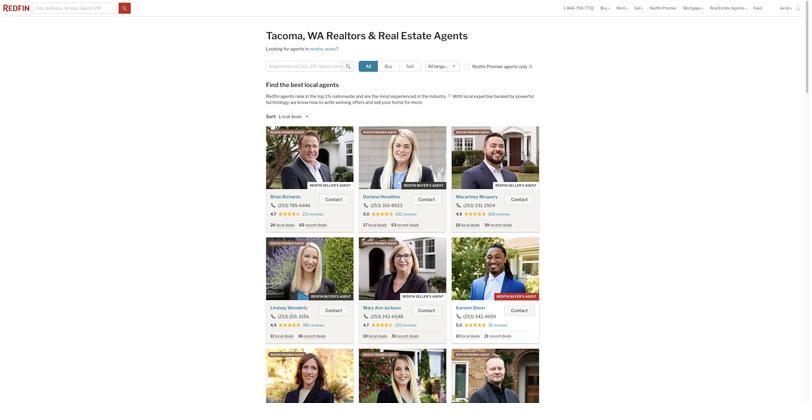 Task type: locate. For each thing, give the bounding box(es) containing it.
estate
[[719, 6, 731, 10], [401, 30, 432, 42]]

redfin premier agent
[[271, 131, 304, 134], [363, 131, 397, 134], [456, 131, 490, 134], [271, 242, 304, 245], [363, 242, 397, 245], [271, 353, 304, 357], [363, 353, 397, 357], [456, 353, 490, 357]]

1 vertical spatial rating 5.0 out of 5 element
[[465, 323, 486, 328]]

mary
[[363, 306, 374, 311]]

all languages
[[428, 64, 455, 69]]

1 horizontal spatial redfin buyer's agent
[[404, 184, 444, 188]]

0 horizontal spatial redfin
[[266, 94, 280, 99]]

2 all from the left
[[428, 64, 433, 69]]

deals left 21
[[471, 334, 480, 339]]

0 horizontal spatial agents
[[434, 30, 468, 42]]

contact
[[326, 197, 342, 202], [419, 197, 435, 202], [511, 197, 528, 202], [326, 308, 342, 314], [419, 308, 435, 314], [511, 308, 528, 314]]

0 horizontal spatial rating 4.7 out of 5 element
[[279, 212, 300, 217]]

1 vertical spatial 4.9
[[271, 323, 277, 328]]

jackson
[[384, 306, 401, 311]]

1 vertical spatial rating 4.7 out of 5 element
[[371, 323, 393, 328]]

1 horizontal spatial 10
[[456, 334, 461, 339]]

10 for (253) 342-4659
[[456, 334, 461, 339]]

local for macartney mcquery
[[462, 223, 470, 228]]

recent right 31
[[397, 334, 409, 339]]

10 local deals
[[363, 334, 387, 339], [456, 334, 480, 339]]

photo of brian richards image
[[266, 126, 354, 189]]

local
[[279, 114, 290, 119]]

17
[[363, 223, 368, 228]]

rating 4.7 out of 5 element down (253) 242-6548 button
[[371, 323, 393, 328]]

rating 5.0 out of 5 element for 316-
[[372, 212, 394, 217]]

11 local deals
[[271, 334, 294, 339]]

2 horizontal spatial redfin seller's agent
[[496, 184, 537, 188]]

7732
[[585, 6, 594, 10]]

0 horizontal spatial buyer's
[[324, 295, 339, 299]]

5.0 for (253) 342-4659
[[456, 323, 462, 328]]

1 horizontal spatial for
[[405, 100, 411, 105]]

redfin for redfin premier agents only
[[473, 64, 486, 69]]

contact button up 18 reviews
[[505, 305, 535, 316]]

1 vertical spatial buy
[[385, 64, 393, 69]]

0 horizontal spatial buy
[[385, 64, 393, 69]]

0 horizontal spatial 5.0
[[363, 212, 370, 217]]

and up offers
[[356, 94, 364, 99]]

▾ left feed
[[745, 6, 747, 10]]

242-
[[382, 314, 392, 320]]

6 ▾ from the left
[[791, 6, 793, 10]]

industry.
[[430, 94, 447, 99]]

39 recent deals
[[484, 223, 512, 228]]

4 ▾ from the left
[[702, 6, 704, 10]]

contact button up 212 reviews
[[319, 194, 349, 205]]

10 local deals for (253) 242-6548
[[363, 334, 387, 339]]

1-844-759-7732
[[564, 6, 594, 10]]

1 horizontal spatial 10 local deals
[[456, 334, 480, 339]]

0 horizontal spatial estate
[[401, 30, 432, 42]]

deals down 142 reviews
[[410, 223, 419, 228]]

darlene
[[363, 194, 380, 200]]

all for all
[[366, 64, 371, 69]]

0 vertical spatial premier
[[663, 6, 677, 10]]

photo of mark queen image
[[452, 349, 539, 403]]

buy inside dropdown button
[[601, 6, 608, 10]]

rating 4.9 out of 5 element for 331-
[[465, 212, 486, 217]]

1 10 local deals from the left
[[363, 334, 387, 339]]

contact button up 142 reviews
[[412, 194, 442, 205]]

All radio
[[359, 61, 378, 72]]

mortgage ▾ button
[[684, 0, 704, 16]]

redfin seller's agent
[[310, 184, 351, 188], [496, 184, 537, 188], [403, 295, 444, 299]]

in right rank
[[306, 94, 309, 99]]

wonderly
[[288, 306, 308, 311]]

seller's for mary ann jackson
[[416, 295, 432, 299]]

recent right 21
[[490, 334, 501, 339]]

5.0 up 17
[[363, 212, 370, 217]]

reviews for 2504
[[496, 212, 510, 217]]

photo of kareem dixon image
[[452, 238, 539, 301]]

for
[[284, 46, 290, 52], [405, 100, 411, 105]]

the up more.
[[422, 94, 429, 99]]

photo of darlene heseltine image
[[359, 126, 446, 189]]

sell ▾
[[635, 6, 644, 10]]

▾ right rent at the top of page
[[626, 6, 628, 10]]

premier inside "button"
[[663, 6, 677, 10]]

recent right the 65 at the left
[[305, 223, 317, 228]]

(253) down ann
[[371, 314, 381, 320]]

(253) 242-6548
[[371, 314, 403, 320]]

1 horizontal spatial real
[[711, 6, 718, 10]]

0 vertical spatial for
[[284, 46, 290, 52]]

1 horizontal spatial submit search image
[[346, 64, 351, 69]]

2 horizontal spatial redfin
[[650, 6, 662, 10]]

deals left 53
[[378, 223, 387, 228]]

in
[[305, 46, 309, 52], [306, 94, 309, 99], [417, 94, 421, 99]]

1 horizontal spatial and
[[366, 100, 373, 105]]

sell for sell
[[406, 64, 414, 69]]

(253) 316-8923
[[371, 203, 403, 208]]

recent right '36'
[[304, 334, 316, 339]]

▾ right jacob
[[791, 6, 793, 10]]

1 vertical spatial for
[[405, 100, 411, 105]]

0 horizontal spatial real
[[378, 30, 399, 42]]

agents
[[732, 6, 745, 10], [434, 30, 468, 42]]

deals down 381 reviews
[[316, 334, 326, 339]]

3 ▾ from the left
[[642, 6, 644, 10]]

buy inside radio
[[385, 64, 393, 69]]

1 horizontal spatial 4.7
[[363, 323, 369, 328]]

1 vertical spatial premier
[[487, 64, 503, 69]]

recent for (253) 331-2504
[[490, 223, 502, 228]]

(253) down kareem dixon link
[[464, 314, 474, 320]]

buy right 'all' option on the top of page
[[385, 64, 393, 69]]

rating 5.0 out of 5 element down '(253) 316-8923' button
[[372, 212, 394, 217]]

0 horizontal spatial 10 local deals
[[363, 334, 387, 339]]

18
[[489, 323, 493, 328]]

1 10 from the left
[[363, 334, 368, 339]]

lindsay
[[271, 306, 287, 311]]

sell inside dropdown button
[[635, 6, 641, 10]]

rating 4.9 out of 5 element down the (253) 331-2504 button
[[465, 212, 486, 217]]

reviews right 381
[[310, 323, 324, 328]]

sell inside option
[[406, 64, 414, 69]]

contact button up 120 reviews
[[412, 305, 442, 316]]

recent for (253) 316-8923
[[397, 223, 409, 228]]

5.0 for (253) 316-8923
[[363, 212, 370, 217]]

1 horizontal spatial rating 4.7 out of 5 element
[[371, 323, 393, 328]]

recent for (253) 242-6548
[[397, 334, 409, 339]]

all left 'languages'
[[428, 64, 433, 69]]

recent right 53
[[397, 223, 409, 228]]

0 horizontal spatial submit search image
[[123, 6, 127, 11]]

heseltine
[[381, 194, 400, 200]]

1 horizontal spatial estate
[[719, 6, 731, 10]]

2 ▾ from the left
[[626, 6, 628, 10]]

(253) down macartney
[[464, 203, 474, 208]]

winning
[[336, 100, 352, 105]]

4.7 up 26
[[271, 212, 276, 217]]

we
[[291, 100, 297, 105]]

36
[[298, 334, 303, 339]]

1 horizontal spatial redfin seller's agent
[[403, 295, 444, 299]]

redfin
[[271, 131, 281, 134], [363, 131, 374, 134], [456, 131, 467, 134], [310, 184, 322, 188], [404, 184, 417, 188], [496, 184, 508, 188], [271, 242, 281, 245], [363, 242, 374, 245], [311, 295, 324, 299], [403, 295, 415, 299], [497, 295, 509, 299], [271, 353, 281, 357], [363, 353, 374, 357], [456, 353, 467, 357]]

(253) 201-3156 button
[[271, 314, 309, 320]]

contact button for (253) 785-6446
[[319, 194, 349, 205]]

contact for 6548
[[419, 308, 435, 314]]

(253) for (253) 342-4659
[[464, 314, 474, 320]]

recent for (253) 342-4659
[[490, 334, 501, 339]]

53 recent deals
[[391, 223, 419, 228]]

1 horizontal spatial buyer's
[[417, 184, 432, 188]]

(253) 785-6446
[[278, 203, 311, 208]]

rating 5.0 out of 5 element down the '(253) 342-4659' button
[[465, 323, 486, 328]]

looking for agents in nearby areas ?
[[266, 46, 338, 52]]

0 vertical spatial rating 5.0 out of 5 element
[[372, 212, 394, 217]]

36 recent deals
[[298, 334, 326, 339]]

submit search image
[[123, 6, 127, 11], [346, 64, 351, 69]]

381
[[303, 323, 310, 328]]

reviews right 142 at the left of page
[[403, 212, 417, 217]]

▾ right "mortgage"
[[702, 6, 704, 10]]

disclaimer image
[[448, 94, 451, 97]]

rating 4.7 out of 5 element
[[279, 212, 300, 217], [371, 323, 393, 328]]

local left 31
[[369, 334, 377, 339]]

0 horizontal spatial redfin buyer's agent
[[311, 295, 351, 299]]

4.9 up 15
[[456, 212, 462, 217]]

0 vertical spatial rating 4.7 out of 5 element
[[279, 212, 300, 217]]

contact button for (253) 242-6548
[[412, 305, 442, 316]]

1 all from the left
[[366, 64, 371, 69]]

1 horizontal spatial 5.0
[[456, 323, 462, 328]]

the up how on the left top of page
[[310, 94, 317, 99]]

▾ for buy ▾
[[609, 6, 610, 10]]

darlene heseltine
[[363, 194, 400, 200]]

2 10 local deals from the left
[[456, 334, 480, 339]]

(253) down brian richards link
[[278, 203, 289, 208]]

buyer's for darlene heseltine
[[417, 184, 432, 188]]

City, Address, School, Agent, ZIP search field
[[33, 3, 119, 14]]

2 horizontal spatial seller's
[[509, 184, 525, 188]]

1 horizontal spatial sell
[[635, 6, 641, 10]]

option group containing all
[[359, 61, 421, 72]]

redfin for redfin premier
[[650, 6, 662, 10]]

10 local deals left 21
[[456, 334, 480, 339]]

Buy radio
[[378, 61, 400, 72]]

reviews for 4659
[[494, 323, 508, 328]]

1 horizontal spatial all
[[428, 64, 433, 69]]

rating 4.9 out of 5 element down (253) 201-3156 button
[[279, 323, 301, 328]]

10 down (253) 242-6548 button
[[363, 334, 368, 339]]

looking
[[266, 46, 283, 52]]

local right 26
[[276, 223, 285, 228]]

10 down the '(253) 342-4659' button
[[456, 334, 461, 339]]

(253) for (253) 242-6548
[[371, 314, 381, 320]]

local right 11
[[275, 334, 283, 339]]

0 horizontal spatial redfin seller's agent
[[310, 184, 351, 188]]

reviews for 3156
[[310, 323, 324, 328]]

redfin buyer's agent for darlene heseltine
[[404, 184, 444, 188]]

local left 21
[[462, 334, 470, 339]]

for right looking
[[284, 46, 290, 52]]

kareem
[[456, 306, 473, 311]]

local
[[305, 81, 318, 88], [464, 94, 473, 99], [276, 223, 285, 228], [368, 223, 377, 228], [462, 223, 470, 228], [275, 334, 283, 339], [369, 334, 377, 339], [462, 334, 470, 339]]

0 vertical spatial estate
[[719, 6, 731, 10]]

(253) down "darlene"
[[371, 203, 381, 208]]

6548
[[392, 314, 403, 320]]

1 vertical spatial redfin
[[473, 64, 486, 69]]

redfin inside "button"
[[650, 6, 662, 10]]

real
[[711, 6, 718, 10], [378, 30, 399, 42]]

for down experienced at the top of the page
[[405, 100, 411, 105]]

1 ▾ from the left
[[609, 6, 610, 10]]

1%
[[326, 94, 332, 99]]

in up more.
[[417, 94, 421, 99]]

Neighborhood, City, ZIP, Agent name search field
[[266, 61, 343, 72]]

0 vertical spatial submit search image
[[123, 6, 127, 11]]

1 horizontal spatial agents
[[732, 6, 745, 10]]

0 vertical spatial agents
[[732, 6, 745, 10]]

1 vertical spatial rating 4.9 out of 5 element
[[279, 323, 301, 328]]

agents up we
[[281, 94, 295, 99]]

▾ right rent ▾
[[642, 6, 644, 10]]

reviews right 168
[[496, 212, 510, 217]]

recent right 39
[[490, 223, 502, 228]]

0 vertical spatial real
[[711, 6, 718, 10]]

1 horizontal spatial redfin
[[473, 64, 486, 69]]

6446
[[299, 203, 311, 208]]

all left buy radio
[[366, 64, 371, 69]]

agents left the only
[[504, 64, 518, 69]]

1 horizontal spatial premier
[[663, 6, 677, 10]]

reviews right "120"
[[403, 323, 417, 328]]

powerful
[[516, 94, 534, 99]]

option group
[[359, 61, 421, 72]]

5 ▾ from the left
[[745, 6, 747, 10]]

photo of christine hudson image
[[266, 349, 354, 403]]

brian richards
[[271, 194, 301, 200]]

0 vertical spatial sell
[[635, 6, 641, 10]]

rating 4.7 out of 5 element for 785-
[[279, 212, 300, 217]]

3156
[[299, 314, 309, 320]]

real right mortgage ▾
[[711, 6, 718, 10]]

deals right local
[[291, 114, 302, 119]]

sell
[[374, 100, 381, 105]]

10 for (253) 242-6548
[[363, 334, 368, 339]]

redfin buyer's agent for lindsay wonderly
[[311, 295, 351, 299]]

0 horizontal spatial rating 4.9 out of 5 element
[[279, 323, 301, 328]]

the up sell
[[372, 94, 379, 99]]

mortgage ▾
[[684, 6, 704, 10]]

1 vertical spatial estate
[[401, 30, 432, 42]]

rating 5.0 out of 5 element for 342-
[[465, 323, 486, 328]]

mcquery
[[480, 194, 498, 200]]

&
[[368, 30, 376, 42]]

0 vertical spatial 4.9
[[456, 212, 462, 217]]

with
[[453, 94, 463, 99]]

with local expertise backed by powerful technology, we know how to write winning offers and sell your home for more.
[[266, 94, 534, 105]]

0 vertical spatial 4.7
[[271, 212, 276, 217]]

real right '&'
[[378, 30, 399, 42]]

1 vertical spatial sell
[[406, 64, 414, 69]]

1 vertical spatial 5.0
[[456, 323, 462, 328]]

1 horizontal spatial 4.9
[[456, 212, 462, 217]]

1 horizontal spatial seller's
[[416, 295, 432, 299]]

0 vertical spatial redfin
[[650, 6, 662, 10]]

reviews for 8923
[[403, 212, 417, 217]]

0 vertical spatial 5.0
[[363, 212, 370, 217]]

sell right buy radio
[[406, 64, 414, 69]]

rating 4.9 out of 5 element for 201-
[[279, 323, 301, 328]]

in left nearby
[[305, 46, 309, 52]]

buy right 7732
[[601, 6, 608, 10]]

reviews right '18'
[[494, 323, 508, 328]]

reviews
[[310, 212, 324, 217], [403, 212, 417, 217], [496, 212, 510, 217], [310, 323, 324, 328], [403, 323, 417, 328], [494, 323, 508, 328]]

2 vertical spatial redfin
[[266, 94, 280, 99]]

sell right rent ▾
[[635, 6, 641, 10]]

photo of mary ann jackson image
[[359, 238, 446, 301]]

all inside option
[[366, 64, 371, 69]]

168 reviews
[[489, 212, 510, 217]]

1 vertical spatial 4.7
[[363, 323, 369, 328]]

0 horizontal spatial premier
[[487, 64, 503, 69]]

deals
[[291, 114, 302, 119], [285, 223, 295, 228], [318, 223, 327, 228], [378, 223, 387, 228], [410, 223, 419, 228], [471, 223, 480, 228], [503, 223, 512, 228], [284, 334, 294, 339], [316, 334, 326, 339], [378, 334, 387, 339], [409, 334, 419, 339], [471, 334, 480, 339], [502, 334, 512, 339]]

contact for 2504
[[511, 197, 528, 202]]

for inside the with local expertise backed by powerful technology, we know how to write winning offers and sell your home for more.
[[405, 100, 411, 105]]

0 horizontal spatial rating 5.0 out of 5 element
[[372, 212, 394, 217]]

0 horizontal spatial 4.7
[[271, 212, 276, 217]]

nearby areas link
[[310, 46, 336, 52]]

5.0 down kareem
[[456, 323, 462, 328]]

1 horizontal spatial rating 4.9 out of 5 element
[[465, 212, 486, 217]]

wa
[[307, 30, 324, 42]]

1 horizontal spatial buy
[[601, 6, 608, 10]]

0 horizontal spatial 10
[[363, 334, 368, 339]]

2 horizontal spatial redfin buyer's agent
[[497, 295, 537, 299]]

10 local deals left 31
[[363, 334, 387, 339]]

rating 4.7 out of 5 element down (253) 785-6446 button
[[279, 212, 300, 217]]

rating 4.9 out of 5 element
[[465, 212, 486, 217], [279, 323, 301, 328]]

local right with
[[464, 94, 473, 99]]

reviews for 6548
[[403, 323, 417, 328]]

deals left 39
[[471, 223, 480, 228]]

2 10 from the left
[[456, 334, 461, 339]]

381 reviews
[[303, 323, 324, 328]]

0 horizontal spatial all
[[366, 64, 371, 69]]

15
[[456, 223, 461, 228]]

by
[[510, 94, 515, 99]]

0 horizontal spatial 4.9
[[271, 323, 277, 328]]

1 vertical spatial agents
[[434, 30, 468, 42]]

1 vertical spatial and
[[366, 100, 373, 105]]

contact button for (253) 316-8923
[[412, 194, 442, 205]]

4.7 down mary
[[363, 323, 369, 328]]

and down are
[[366, 100, 373, 105]]

contact button up 168 reviews
[[505, 194, 535, 205]]

buy
[[601, 6, 608, 10], [385, 64, 393, 69]]

4.9
[[456, 212, 462, 217], [271, 323, 277, 328]]

contact button up 381 reviews
[[319, 305, 349, 316]]

reviews right 212
[[310, 212, 324, 217]]

photo of stephanie urquhart image
[[359, 349, 446, 403]]

4.9 for (253) 201-3156
[[271, 323, 277, 328]]

1 horizontal spatial rating 5.0 out of 5 element
[[465, 323, 486, 328]]

331-
[[475, 203, 484, 208]]

feed button
[[750, 0, 777, 16]]

rating 5.0 out of 5 element
[[372, 212, 394, 217], [465, 323, 486, 328]]

local right 15
[[462, 223, 470, 228]]

▾ left rent at the top of page
[[609, 6, 610, 10]]

know
[[298, 100, 309, 105]]

redfin buyer's agent
[[404, 184, 444, 188], [311, 295, 351, 299], [497, 295, 537, 299]]

0 vertical spatial buy
[[601, 6, 608, 10]]

0 vertical spatial and
[[356, 94, 364, 99]]

and
[[356, 94, 364, 99], [366, 100, 373, 105]]

0 vertical spatial rating 4.9 out of 5 element
[[465, 212, 486, 217]]

redfin seller's agent for brian richards
[[310, 184, 351, 188]]

sell for sell ▾
[[635, 6, 641, 10]]

4.7 for (253) 242-6548
[[363, 323, 369, 328]]

nationwide
[[333, 94, 355, 99]]

local right 17
[[368, 223, 377, 228]]

0 horizontal spatial sell
[[406, 64, 414, 69]]

premier for redfin premier agents only
[[487, 64, 503, 69]]

best
[[291, 81, 304, 88]]

4.9 up 11
[[271, 323, 277, 328]]

0 horizontal spatial seller's
[[323, 184, 339, 188]]

4.7
[[271, 212, 276, 217], [363, 323, 369, 328]]

(253) for (253) 316-8923
[[371, 203, 381, 208]]

(253) down lindsay
[[278, 314, 289, 320]]

how
[[310, 100, 318, 105]]



Task type: describe. For each thing, give the bounding box(es) containing it.
to
[[319, 100, 323, 105]]

contact button for (253) 342-4659
[[505, 305, 535, 316]]

tacoma, wa realtors & real estate agents
[[266, 30, 468, 42]]

rating 4.7 out of 5 element for 242-
[[371, 323, 393, 328]]

local inside the with local expertise backed by powerful technology, we know how to write winning offers and sell your home for more.
[[464, 94, 473, 99]]

785-
[[289, 203, 299, 208]]

buy ▾ button
[[598, 0, 614, 16]]

buy for buy ▾
[[601, 6, 608, 10]]

4.9 for (253) 331-2504
[[456, 212, 462, 217]]

0 horizontal spatial and
[[356, 94, 364, 99]]

sell ▾ button
[[631, 0, 647, 16]]

10 local deals for (253) 342-4659
[[456, 334, 480, 339]]

local for mary ann jackson
[[369, 334, 377, 339]]

redfin premier button
[[647, 0, 681, 16]]

agents down tacoma,
[[290, 46, 304, 52]]

39
[[484, 223, 490, 228]]

jacob ▾
[[780, 6, 793, 10]]

(253) 342-4659
[[464, 314, 496, 320]]

find
[[266, 81, 279, 88]]

(253) for (253) 331-2504
[[464, 203, 474, 208]]

more.
[[411, 100, 423, 105]]

redfin premier
[[650, 6, 677, 10]]

contact for 8923
[[419, 197, 435, 202]]

redfin seller's agent for macartney mcquery
[[496, 184, 537, 188]]

top
[[318, 94, 325, 99]]

real inside 'dropdown button'
[[711, 6, 718, 10]]

local for darlene heseltine
[[368, 223, 377, 228]]

65 recent deals
[[299, 223, 327, 228]]

168
[[489, 212, 495, 217]]

are
[[365, 94, 371, 99]]

agents up 1%
[[319, 81, 339, 88]]

18 reviews
[[489, 323, 508, 328]]

agents inside 'dropdown button'
[[732, 6, 745, 10]]

deals left '36'
[[284, 334, 294, 339]]

contact button for (253) 331-2504
[[505, 194, 535, 205]]

▾ for mortgage ▾
[[702, 6, 704, 10]]

estate inside 'dropdown button'
[[719, 6, 731, 10]]

real estate agents ▾ link
[[711, 0, 747, 16]]

1 vertical spatial submit search image
[[346, 64, 351, 69]]

contact for 4659
[[511, 308, 528, 314]]

(253) 201-3156
[[278, 314, 309, 320]]

in for rank
[[306, 94, 309, 99]]

lindsay wonderly
[[271, 306, 308, 311]]

dixon
[[474, 306, 485, 311]]

real estate agents ▾
[[711, 6, 747, 10]]

11
[[271, 334, 274, 339]]

kareem dixon
[[456, 306, 485, 311]]

contact button for (253) 201-3156
[[319, 305, 349, 316]]

local for brian richards
[[276, 223, 285, 228]]

in for agents
[[305, 46, 309, 52]]

mortgage
[[684, 6, 701, 10]]

and inside the with local expertise backed by powerful technology, we know how to write winning offers and sell your home for more.
[[366, 100, 373, 105]]

1 vertical spatial real
[[378, 30, 399, 42]]

tacoma,
[[266, 30, 305, 42]]

0 horizontal spatial for
[[284, 46, 290, 52]]

buy ▾ button
[[601, 0, 610, 16]]

technology,
[[266, 100, 290, 105]]

(253) for (253) 201-3156
[[278, 314, 289, 320]]

▾ for rent ▾
[[626, 6, 628, 10]]

rent ▾ button
[[617, 0, 628, 16]]

brian richards link
[[271, 194, 301, 200]]

local for kareem dixon
[[462, 334, 470, 339]]

rent
[[617, 6, 626, 10]]

mary ann jackson link
[[363, 306, 401, 311]]

recent for (253) 201-3156
[[304, 334, 316, 339]]

21 recent deals
[[485, 334, 512, 339]]

1-
[[564, 6, 567, 10]]

kareem dixon link
[[456, 306, 485, 311]]

mortgage ▾ button
[[681, 0, 707, 16]]

real estate agents ▾ button
[[707, 0, 750, 16]]

your
[[382, 100, 391, 105]]

15 local deals
[[456, 223, 480, 228]]

212 reviews
[[303, 212, 324, 217]]

seller's for brian richards
[[323, 184, 339, 188]]

recent for (253) 785-6446
[[305, 223, 317, 228]]

local right best
[[305, 81, 318, 88]]

nearby
[[310, 46, 324, 52]]

1-844-759-7732 link
[[564, 6, 594, 10]]

2 horizontal spatial buyer's
[[510, 295, 525, 299]]

redfin agents rank in the top 1% nationwide and are the most experienced in the industry.
[[266, 94, 447, 99]]

201-
[[289, 314, 299, 320]]

all for all languages
[[428, 64, 433, 69]]

write
[[324, 100, 335, 105]]

deals left the 65 at the left
[[285, 223, 295, 228]]

deals left 31
[[378, 334, 387, 339]]

4659
[[485, 314, 496, 320]]

(253) 342-4659 button
[[456, 314, 497, 320]]

brian
[[271, 194, 282, 200]]

redfin for redfin agents rank in the top 1% nationwide and are the most experienced in the industry.
[[266, 94, 280, 99]]

212
[[303, 212, 309, 217]]

deals down 168 reviews
[[503, 223, 512, 228]]

most
[[380, 94, 390, 99]]

sell ▾ button
[[635, 0, 644, 16]]

Sell radio
[[399, 61, 421, 72]]

darlene heseltine link
[[363, 194, 400, 200]]

4.7 for (253) 785-6446
[[271, 212, 276, 217]]

844-
[[567, 6, 576, 10]]

local for lindsay wonderly
[[275, 334, 283, 339]]

buy for buy
[[385, 64, 393, 69]]

(253) 331-2504 button
[[456, 203, 496, 208]]

photo of lindsay wonderly image
[[266, 238, 354, 301]]

experienced
[[391, 94, 417, 99]]

deals down 120 reviews
[[409, 334, 419, 339]]

realtors
[[326, 30, 366, 42]]

8923
[[392, 203, 403, 208]]

deals down 18 reviews
[[502, 334, 512, 339]]

deals down 212 reviews
[[318, 223, 327, 228]]

120 reviews
[[395, 323, 417, 328]]

ann
[[375, 306, 384, 311]]

find the best local agents
[[266, 81, 339, 88]]

richards
[[283, 194, 301, 200]]

▾ inside 'dropdown button'
[[745, 6, 747, 10]]

(253) for (253) 785-6446
[[278, 203, 289, 208]]

342-
[[475, 314, 485, 320]]

redfin seller's agent for mary ann jackson
[[403, 295, 444, 299]]

reviews for 6446
[[310, 212, 324, 217]]

▾ for sell ▾
[[642, 6, 644, 10]]

(253) 785-6446 button
[[271, 203, 311, 208]]

feed
[[754, 6, 762, 10]]

contact for 3156
[[326, 308, 342, 314]]

local deals
[[279, 114, 302, 119]]

contact for 6446
[[326, 197, 342, 202]]

premier for redfin premier
[[663, 6, 677, 10]]

31
[[392, 334, 396, 339]]

31 recent deals
[[392, 334, 419, 339]]

65
[[299, 223, 304, 228]]

53
[[391, 223, 396, 228]]

only
[[519, 64, 528, 69]]

seller's for macartney mcquery
[[509, 184, 525, 188]]

the right find
[[280, 81, 289, 88]]

buyer's for lindsay wonderly
[[324, 295, 339, 299]]

▾ for jacob ▾
[[791, 6, 793, 10]]

sort:
[[266, 114, 276, 119]]

lindsay wonderly link
[[271, 306, 308, 311]]

languages
[[434, 64, 455, 69]]

photo of macartney mcquery image
[[452, 126, 539, 189]]

21
[[485, 334, 489, 339]]



Task type: vqa. For each thing, say whether or not it's contained in the screenshot.
for inside With local expertise backed by powerful technology, we know how to write winning offers and sell your home for more.
yes



